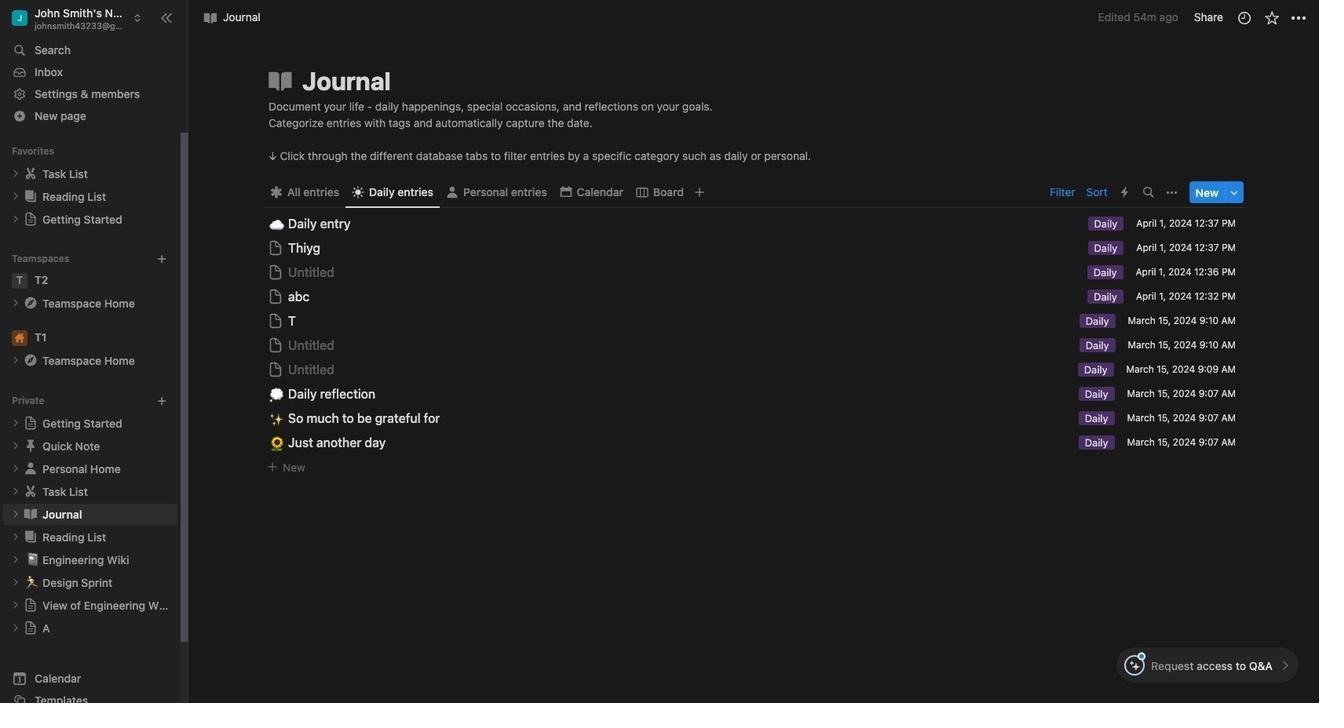 Task type: vqa. For each thing, say whether or not it's contained in the screenshot.
menu in the bottom of the page
no



Task type: locate. For each thing, give the bounding box(es) containing it.
2 open image from the top
[[11, 299, 20, 308]]

📓 image
[[25, 551, 39, 569]]

tab list
[[264, 177, 1045, 208]]

✨ image
[[270, 409, 284, 428]]

7 open image from the top
[[11, 555, 20, 565]]

6 open image from the top
[[11, 601, 20, 610]]

updates image
[[1236, 10, 1252, 26]]

add a page image
[[156, 396, 167, 407]]

☁️ image
[[270, 214, 284, 234]]

open image
[[11, 169, 20, 178], [11, 215, 20, 224], [11, 419, 20, 428], [11, 441, 20, 451], [11, 464, 20, 474], [11, 510, 20, 519], [11, 555, 20, 565], [11, 578, 20, 588]]

4 open image from the top
[[11, 441, 20, 451]]

7 open image from the top
[[11, 624, 20, 633]]

change page icon image
[[266, 67, 294, 95], [23, 166, 38, 182], [23, 189, 38, 204], [24, 212, 38, 226], [23, 295, 38, 311], [23, 353, 38, 368], [24, 416, 38, 430], [23, 438, 38, 454], [23, 461, 38, 477], [23, 484, 38, 500], [23, 507, 38, 522], [23, 529, 38, 545], [24, 598, 38, 613], [24, 621, 38, 635]]

tab
[[264, 182, 346, 204], [346, 182, 440, 204], [630, 182, 690, 204]]

open image
[[11, 192, 20, 201], [11, 299, 20, 308], [11, 356, 20, 365], [11, 487, 20, 496], [11, 533, 20, 542], [11, 601, 20, 610], [11, 624, 20, 633]]

create and view automations image
[[1121, 187, 1128, 198]]

2 open image from the top
[[11, 215, 20, 224]]

2 tab from the left
[[346, 182, 440, 204]]

3 tab from the left
[[630, 182, 690, 204]]



Task type: describe. For each thing, give the bounding box(es) containing it.
5 open image from the top
[[11, 533, 20, 542]]

3 open image from the top
[[11, 419, 20, 428]]

close sidebar image
[[160, 11, 173, 24]]

4 open image from the top
[[11, 487, 20, 496]]

6 open image from the top
[[11, 510, 20, 519]]

1 open image from the top
[[11, 192, 20, 201]]

💭 image
[[270, 384, 284, 404]]

t image
[[12, 273, 27, 289]]

🏃 image
[[25, 573, 39, 591]]

favorite image
[[1264, 10, 1279, 26]]

1 open image from the top
[[11, 169, 20, 178]]

1 tab from the left
[[264, 182, 346, 204]]

new teamspace image
[[156, 253, 167, 264]]

5 open image from the top
[[11, 464, 20, 474]]

3 open image from the top
[[11, 356, 20, 365]]

🌻 image
[[270, 433, 284, 453]]

8 open image from the top
[[11, 578, 20, 588]]



